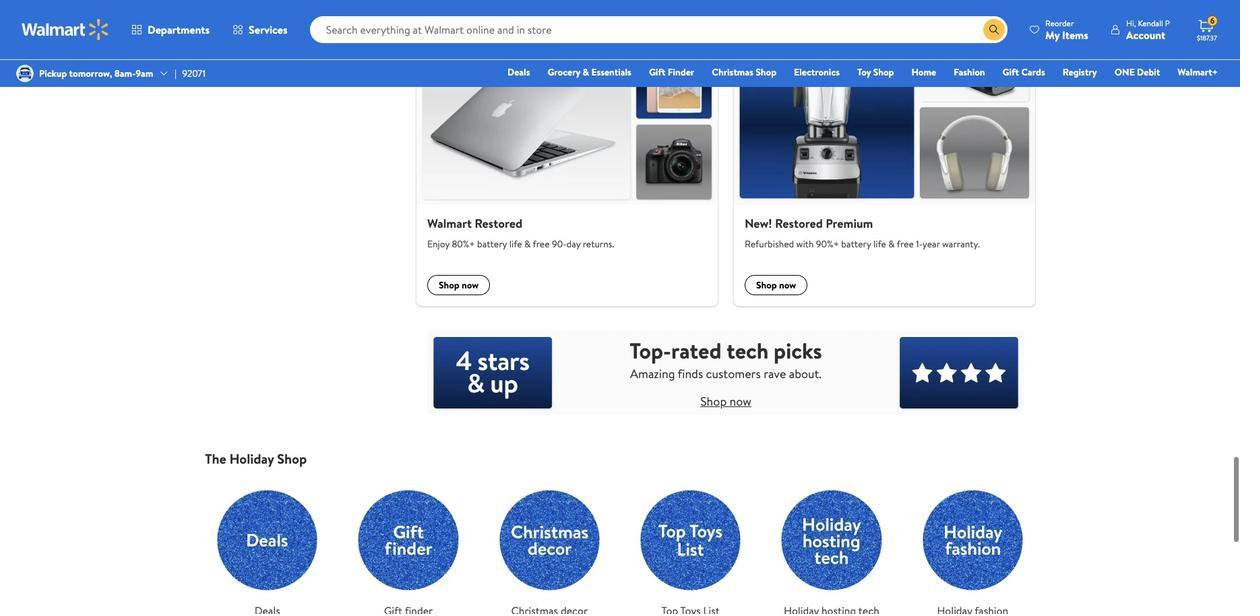 Task type: locate. For each thing, give the bounding box(es) containing it.
battery right 80%+
[[477, 237, 507, 251]]

the
[[205, 450, 226, 468]]

2 battery from the left
[[842, 237, 871, 251]]

1 horizontal spatial gift
[[1003, 65, 1019, 79]]

toy
[[858, 65, 871, 79]]

items
[[1063, 27, 1089, 42]]

cards
[[1022, 65, 1046, 79]]

more
[[514, 7, 545, 25], [1014, 11, 1036, 25]]

shop now
[[439, 278, 479, 292], [756, 278, 796, 292], [701, 393, 752, 410]]

1 vertical spatial list
[[197, 467, 1044, 614]]

0 horizontal spatial gift
[[649, 65, 666, 79]]

premium
[[826, 215, 873, 232]]

 image
[[16, 65, 34, 82]]

for
[[548, 7, 566, 25]]

tech right new
[[473, 7, 499, 25]]

grocery & essentials link
[[542, 65, 638, 80]]

92071
[[182, 67, 206, 80]]

my
[[1046, 27, 1060, 42]]

tech for picks
[[727, 336, 769, 366]]

restored up 80%+
[[475, 215, 523, 232]]

life inside new! restored premium refurbished with 90%+ battery life & free 1-year warranty.
[[874, 237, 887, 251]]

2 free from the left
[[897, 237, 914, 251]]

now down 80%+
[[462, 278, 479, 292]]

shop now inside the new! restored premium list item
[[756, 278, 796, 292]]

restored inside walmart restored enjoy 80%+ battery life & free 90-day returns.
[[475, 215, 523, 232]]

restored for new!
[[775, 215, 823, 232]]

free left 90-
[[533, 237, 550, 251]]

more right explore
[[1014, 11, 1036, 25]]

toy shop
[[858, 65, 894, 79]]

tech inside top-rated tech picks amazing finds customers rave about.
[[727, 336, 769, 366]]

0 horizontal spatial restored
[[475, 215, 523, 232]]

0 horizontal spatial battery
[[477, 237, 507, 251]]

shop now inside walmart restored list item
[[439, 278, 479, 292]]

gift for gift cards
[[1003, 65, 1019, 79]]

walmart restored enjoy 80%+ battery life & free 90-day returns.
[[427, 215, 614, 251]]

1 battery from the left
[[477, 237, 507, 251]]

2 life from the left
[[874, 237, 887, 251]]

1 horizontal spatial tech
[[727, 336, 769, 366]]

christmas
[[712, 65, 754, 79]]

|
[[175, 67, 177, 80]]

one debit link
[[1109, 65, 1167, 80]]

90-
[[552, 237, 567, 251]]

now for walmart
[[462, 278, 479, 292]]

0 horizontal spatial now
[[462, 278, 479, 292]]

& left 1-
[[889, 237, 895, 251]]

1 vertical spatial tech
[[727, 336, 769, 366]]

1-
[[916, 237, 923, 251]]

1 horizontal spatial life
[[874, 237, 887, 251]]

deals
[[508, 65, 530, 79]]

walmart image
[[22, 19, 109, 40]]

$187.37
[[1197, 33, 1218, 42]]

search icon image
[[989, 24, 1000, 35]]

0 horizontal spatial tech
[[473, 7, 499, 25]]

2 gift from the left
[[1003, 65, 1019, 79]]

day
[[567, 237, 581, 251]]

gift finder
[[649, 65, 695, 79]]

departments
[[148, 22, 210, 37]]

walmart+ link
[[1172, 65, 1224, 80]]

life left 90-
[[509, 237, 522, 251]]

gift left cards
[[1003, 65, 1019, 79]]

gift
[[649, 65, 666, 79], [1003, 65, 1019, 79]]

0 horizontal spatial free
[[533, 237, 550, 251]]

amazing
[[630, 366, 675, 383]]

restored up the with
[[775, 215, 823, 232]]

electronics
[[794, 65, 840, 79]]

free
[[533, 237, 550, 251], [897, 237, 914, 251]]

picks
[[774, 336, 822, 366]]

tech
[[473, 7, 499, 25], [727, 336, 769, 366]]

shop down enjoy on the left
[[439, 278, 460, 292]]

more left for
[[514, 7, 545, 25]]

pickup
[[39, 67, 67, 80]]

restored
[[475, 215, 523, 232], [775, 215, 823, 232]]

walmart+
[[1178, 65, 1218, 79]]

shop down customers in the right of the page
[[701, 393, 727, 410]]

shop inside the new! restored premium list item
[[756, 278, 777, 292]]

finder
[[668, 65, 695, 79]]

9am
[[136, 67, 153, 80]]

restored for walmart
[[475, 215, 523, 232]]

battery
[[477, 237, 507, 251], [842, 237, 871, 251]]

1 gift from the left
[[649, 65, 666, 79]]

now
[[462, 278, 479, 292], [779, 278, 796, 292], [730, 393, 752, 410]]

1 life from the left
[[509, 237, 522, 251]]

gift finder link
[[643, 65, 701, 80]]

like-new tech & more for less
[[417, 7, 590, 25]]

registry link
[[1057, 65, 1104, 80]]

0 horizontal spatial life
[[509, 237, 522, 251]]

reorder my items
[[1046, 17, 1089, 42]]

&
[[502, 7, 511, 25], [583, 65, 589, 79], [525, 237, 531, 251], [889, 237, 895, 251]]

battery inside new! restored premium refurbished with 90%+ battery life & free 1-year warranty.
[[842, 237, 871, 251]]

deals link
[[502, 65, 536, 80]]

list
[[409, 36, 1044, 306], [197, 467, 1044, 614]]

life
[[509, 237, 522, 251], [874, 237, 887, 251]]

pickup tomorrow, 8am-9am
[[39, 67, 153, 80]]

free left 1-
[[897, 237, 914, 251]]

2 horizontal spatial shop now
[[756, 278, 796, 292]]

80%+
[[452, 237, 475, 251]]

shop now down customers in the right of the page
[[701, 393, 752, 410]]

1 horizontal spatial free
[[897, 237, 914, 251]]

free inside walmart restored enjoy 80%+ battery life & free 90-day returns.
[[533, 237, 550, 251]]

tech left picks
[[727, 336, 769, 366]]

gift left "finder"
[[649, 65, 666, 79]]

& right the grocery
[[583, 65, 589, 79]]

0 horizontal spatial shop now
[[439, 278, 479, 292]]

tomorrow,
[[69, 67, 112, 80]]

1 restored from the left
[[475, 215, 523, 232]]

2 horizontal spatial now
[[779, 278, 796, 292]]

explore
[[981, 11, 1012, 25]]

now down customers in the right of the page
[[730, 393, 752, 410]]

battery down premium at right
[[842, 237, 871, 251]]

shop
[[756, 65, 777, 79], [874, 65, 894, 79], [439, 278, 460, 292], [756, 278, 777, 292], [701, 393, 727, 410], [277, 450, 307, 468]]

shop now down 80%+
[[439, 278, 479, 292]]

2 restored from the left
[[775, 215, 823, 232]]

new! restored premium list item
[[726, 36, 1044, 306]]

free inside new! restored premium refurbished with 90%+ battery life & free 1-year warranty.
[[897, 237, 914, 251]]

1 horizontal spatial battery
[[842, 237, 871, 251]]

shop down refurbished
[[756, 278, 777, 292]]

now inside the new! restored premium list item
[[779, 278, 796, 292]]

restored inside new! restored premium refurbished with 90%+ battery life & free 1-year warranty.
[[775, 215, 823, 232]]

& left 90-
[[525, 237, 531, 251]]

warranty.
[[943, 237, 980, 251]]

1 horizontal spatial restored
[[775, 215, 823, 232]]

& right new
[[502, 7, 511, 25]]

battery inside walmart restored enjoy 80%+ battery life & free 90-day returns.
[[477, 237, 507, 251]]

Walmart Site-Wide search field
[[310, 16, 1008, 43]]

0 vertical spatial list
[[409, 36, 1044, 306]]

life left 1-
[[874, 237, 887, 251]]

now inside walmart restored list item
[[462, 278, 479, 292]]

fashion link
[[948, 65, 992, 80]]

now down refurbished
[[779, 278, 796, 292]]

shop now down refurbished
[[756, 278, 796, 292]]

shop inside walmart restored list item
[[439, 278, 460, 292]]

0 vertical spatial tech
[[473, 7, 499, 25]]

reorder
[[1046, 17, 1074, 29]]

hi, kendall p account
[[1127, 17, 1170, 42]]

1 free from the left
[[533, 237, 550, 251]]



Task type: vqa. For each thing, say whether or not it's contained in the screenshot.
leftmost Shop now
yes



Task type: describe. For each thing, give the bounding box(es) containing it.
returns.
[[583, 237, 614, 251]]

home link
[[906, 65, 943, 80]]

top-rated tech picks. amazing finds customers rave about. shop now. image
[[427, 331, 1025, 415]]

home
[[912, 65, 937, 79]]

new
[[445, 7, 469, 25]]

gift cards
[[1003, 65, 1046, 79]]

rated
[[672, 336, 722, 366]]

the holiday shop
[[205, 450, 307, 468]]

electronics link
[[788, 65, 846, 80]]

grocery & essentials
[[548, 65, 632, 79]]

enjoy
[[427, 237, 450, 251]]

now for new!
[[779, 278, 796, 292]]

shop now for new!
[[756, 278, 796, 292]]

1 horizontal spatial more
[[1014, 11, 1036, 25]]

explore more link
[[981, 11, 1036, 25]]

debit
[[1137, 65, 1161, 79]]

new!
[[745, 215, 772, 232]]

holiday
[[230, 450, 274, 468]]

shop right toy
[[874, 65, 894, 79]]

customers
[[706, 366, 761, 383]]

1 horizontal spatial shop now
[[701, 393, 752, 410]]

walmart restored list item
[[409, 36, 726, 306]]

0 horizontal spatial more
[[514, 7, 545, 25]]

top-rated tech picks amazing finds customers rave about.
[[630, 336, 822, 383]]

shop right holiday
[[277, 450, 307, 468]]

shop now for walmart
[[439, 278, 479, 292]]

like-
[[417, 7, 445, 25]]

services
[[249, 22, 288, 37]]

new! restored premium refurbished with 90%+ battery life & free 1-year warranty.
[[745, 215, 980, 251]]

with
[[797, 237, 814, 251]]

departments button
[[120, 13, 221, 46]]

less
[[569, 7, 590, 25]]

christmas shop
[[712, 65, 777, 79]]

refurbished
[[745, 237, 794, 251]]

finds
[[678, 366, 703, 383]]

| 92071
[[175, 67, 206, 80]]

christmas shop link
[[706, 65, 783, 80]]

explore more
[[981, 11, 1036, 25]]

life inside walmart restored enjoy 80%+ battery life & free 90-day returns.
[[509, 237, 522, 251]]

1 horizontal spatial now
[[730, 393, 752, 410]]

gift for gift finder
[[649, 65, 666, 79]]

year
[[923, 237, 940, 251]]

6
[[1211, 15, 1215, 26]]

hi,
[[1127, 17, 1136, 29]]

shop now link
[[701, 393, 752, 410]]

services button
[[221, 13, 299, 46]]

account
[[1127, 27, 1166, 42]]

& inside new! restored premium refurbished with 90%+ battery life & free 1-year warranty.
[[889, 237, 895, 251]]

Search search field
[[310, 16, 1008, 43]]

8am-
[[114, 67, 136, 80]]

& inside walmart restored enjoy 80%+ battery life & free 90-day returns.
[[525, 237, 531, 251]]

one debit
[[1115, 65, 1161, 79]]

tech for &
[[473, 7, 499, 25]]

about.
[[789, 366, 822, 383]]

top-
[[630, 336, 672, 366]]

6 $187.37
[[1197, 15, 1218, 42]]

fashion
[[954, 65, 985, 79]]

one
[[1115, 65, 1135, 79]]

walmart
[[427, 215, 472, 232]]

list containing walmart restored
[[409, 36, 1044, 306]]

p
[[1166, 17, 1170, 29]]

& inside grocery & essentials 'link'
[[583, 65, 589, 79]]

kendall
[[1138, 17, 1164, 29]]

90%+
[[816, 237, 839, 251]]

essentials
[[592, 65, 632, 79]]

grocery
[[548, 65, 581, 79]]

shop right christmas
[[756, 65, 777, 79]]

rave
[[764, 366, 786, 383]]

toy shop link
[[852, 65, 900, 80]]

gift cards link
[[997, 65, 1052, 80]]

registry
[[1063, 65, 1097, 79]]



